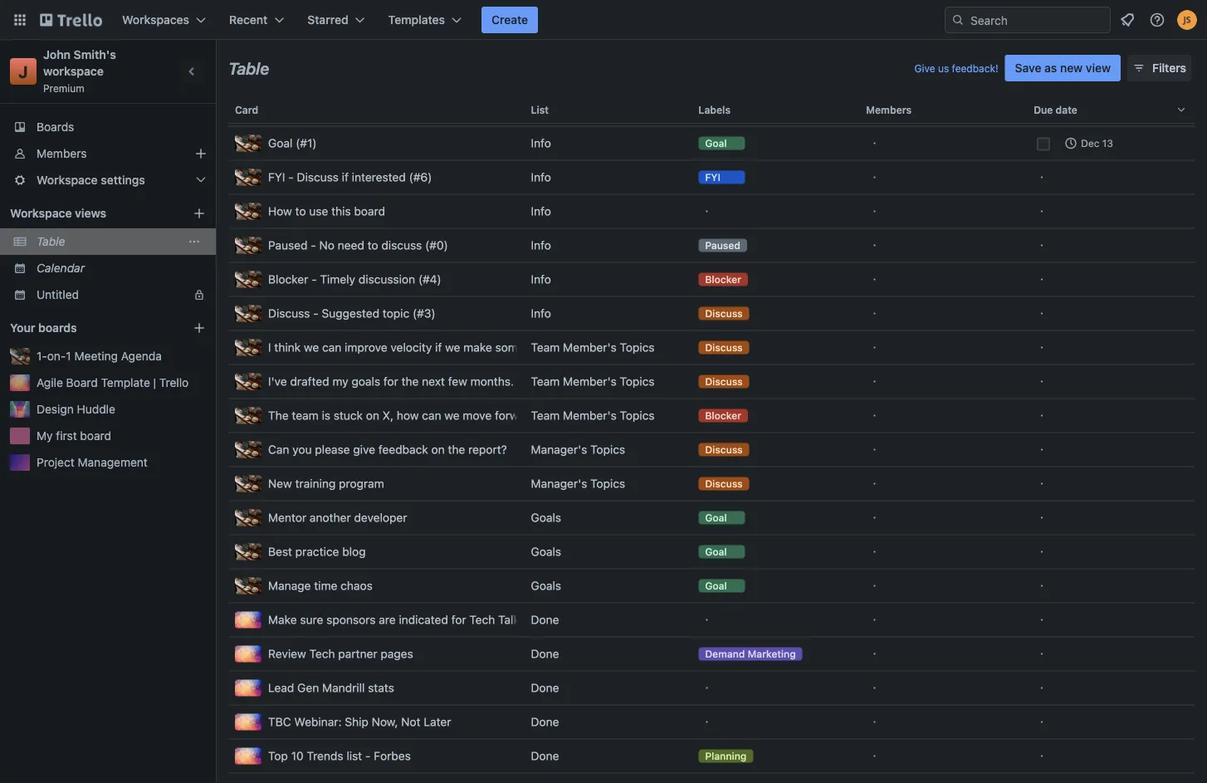Task type: vqa. For each thing, say whether or not it's contained in the screenshot.


Task type: locate. For each thing, give the bounding box(es) containing it.
team member's topics up feedback?
[[531, 341, 655, 354]]

5 color: orange, title: "discuss" element from the top
[[699, 477, 750, 490]]

project
[[37, 456, 75, 469]]

the left report?
[[448, 443, 465, 456]]

smith's
[[74, 48, 116, 61]]

blog
[[342, 545, 366, 559]]

paused down color: blue, title: "fyi" element
[[705, 240, 741, 251]]

add board image
[[193, 321, 206, 335]]

done for make sure sponsors are indicated for tech talk
[[531, 613, 559, 627]]

team right some
[[531, 341, 560, 354]]

fyi up how
[[268, 170, 285, 184]]

1 horizontal spatial tech
[[470, 613, 495, 627]]

john smith (johnsmith38824343) image
[[1178, 10, 1198, 30]]

2 goal button from the top
[[692, 501, 860, 534]]

john smith's workspace link
[[43, 48, 119, 78]]

17 row from the top
[[228, 637, 1195, 671]]

for right indicated
[[452, 613, 466, 627]]

5 row from the top
[[228, 228, 1195, 262]]

next
[[422, 375, 445, 388]]

paused - no need to discuss (#0)
[[268, 238, 448, 252]]

fyi for fyi - discuss if interested (#6)
[[268, 170, 285, 184]]

2 color: orange, title: "discuss" element from the top
[[699, 341, 750, 354]]

use
[[309, 204, 328, 218]]

paused down how
[[268, 238, 308, 252]]

1 vertical spatial board
[[80, 429, 111, 443]]

2 discuss button from the top
[[692, 331, 860, 364]]

new
[[268, 477, 292, 490]]

1 vertical spatial manager's
[[531, 477, 587, 490]]

manager's topics for can you please give feedback on the report?
[[531, 443, 626, 456]]

fyi - discuss if interested (#6) link
[[235, 161, 518, 194]]

2 team from the top
[[531, 375, 560, 388]]

row containing blocker - timely discussion (#4)
[[228, 262, 1195, 297]]

1 vertical spatial manager's topics
[[531, 477, 626, 490]]

project management link
[[37, 454, 206, 471]]

0 vertical spatial on
[[366, 409, 379, 422]]

- left timely
[[312, 272, 317, 286]]

back to home image
[[40, 7, 102, 33]]

color: green, title: "goal" element
[[699, 137, 745, 150], [699, 511, 745, 524], [699, 545, 745, 559], [699, 579, 745, 593]]

member's up feedback?
[[563, 341, 617, 354]]

done for lead gen mandrill stats
[[531, 681, 559, 695]]

my first board
[[37, 429, 111, 443]]

2 vertical spatial goals
[[531, 579, 561, 593]]

0 horizontal spatial if
[[342, 170, 349, 184]]

0 vertical spatial table
[[228, 58, 269, 78]]

1 goals from the top
[[531, 511, 561, 524]]

blocker button for info
[[692, 263, 860, 296]]

1 vertical spatial member's
[[563, 375, 617, 388]]

0 vertical spatial goals
[[531, 511, 561, 524]]

blocker
[[268, 272, 308, 286], [705, 274, 742, 285], [705, 410, 742, 421]]

0 vertical spatial team member's topics
[[531, 341, 655, 354]]

team member's topics down feedback?
[[531, 409, 655, 422]]

color: black, title: "paused" element
[[699, 239, 747, 252]]

goal for 4th color: green, title: "goal" element from the bottom of the page
[[705, 137, 727, 149]]

team
[[531, 341, 560, 354], [531, 375, 560, 388], [531, 409, 560, 422]]

workspace inside popup button
[[37, 173, 98, 187]]

workspace
[[43, 64, 104, 78]]

untitled link
[[37, 287, 183, 303]]

now,
[[372, 715, 398, 729]]

table up card
[[228, 58, 269, 78]]

the left next
[[402, 375, 419, 388]]

workspace views
[[10, 206, 106, 220]]

board right this
[[354, 204, 385, 218]]

2 info from the top
[[531, 170, 551, 184]]

0 vertical spatial member's
[[563, 341, 617, 354]]

row containing how to use this board
[[228, 194, 1195, 228]]

13 row from the top
[[228, 501, 1195, 535]]

row containing tbc webinar: ship now, not later
[[228, 705, 1195, 739]]

4 row from the top
[[228, 194, 1195, 228]]

0 horizontal spatial table
[[37, 235, 65, 248]]

row containing make sure sponsors are indicated for tech talk
[[228, 603, 1195, 637]]

3 discuss button from the top
[[692, 365, 860, 398]]

make
[[464, 341, 492, 354]]

project management
[[37, 456, 148, 469]]

few
[[448, 375, 467, 388]]

3 team member's topics from the top
[[531, 409, 655, 422]]

if
[[342, 170, 349, 184], [435, 341, 442, 354]]

info for board
[[531, 204, 551, 218]]

how to use this board
[[268, 204, 385, 218]]

- left no
[[311, 238, 316, 252]]

1 horizontal spatial paused
[[705, 240, 741, 251]]

i think we can improve velocity if we make some tooling changes. link
[[235, 331, 616, 364]]

discuss for new training program
[[705, 478, 743, 490]]

1 vertical spatial goals
[[531, 545, 561, 559]]

- left "suggested"
[[313, 306, 319, 320]]

mentor another developer
[[268, 511, 407, 524]]

1 color: red, title: "blocker" element from the top
[[699, 273, 748, 286]]

5 done from the top
[[531, 715, 559, 729]]

team member's topics down changes.
[[531, 375, 655, 388]]

team member's topics
[[531, 341, 655, 354], [531, 375, 655, 388], [531, 409, 655, 422]]

1 team member's topics from the top
[[531, 341, 655, 354]]

indicated
[[399, 613, 448, 627]]

row containing paused - no need to discuss (#0)
[[228, 228, 1195, 262]]

1 horizontal spatial to
[[368, 238, 378, 252]]

1 vertical spatial to
[[368, 238, 378, 252]]

can left improve
[[322, 341, 342, 354]]

to left use in the top left of the page
[[295, 204, 306, 218]]

can you please give feedback on the report?
[[268, 443, 507, 456]]

settings
[[101, 173, 145, 187]]

1 vertical spatial team member's topics
[[531, 375, 655, 388]]

color: orange, title: "discuss" element for we
[[699, 341, 750, 354]]

members button
[[860, 90, 1027, 130]]

need
[[338, 238, 365, 252]]

member's down feedback?
[[563, 409, 617, 422]]

3 team from the top
[[531, 409, 560, 422]]

2 vertical spatial team
[[531, 409, 560, 422]]

15 row from the top
[[228, 569, 1195, 603]]

0 vertical spatial team
[[531, 341, 560, 354]]

report?
[[469, 443, 507, 456]]

0 horizontal spatial board
[[80, 429, 111, 443]]

on right feedback
[[432, 443, 445, 456]]

tech left talk
[[470, 613, 495, 627]]

1 vertical spatial members
[[37, 147, 87, 160]]

color: red, title: "blocker" element for team member's topics
[[699, 409, 748, 422]]

1 vertical spatial color: red, title: "blocker" element
[[699, 409, 748, 422]]

1 vertical spatial can
[[422, 409, 441, 422]]

gen
[[297, 681, 319, 695]]

on left x,
[[366, 409, 379, 422]]

goals for manage time chaos
[[531, 579, 561, 593]]

topic
[[383, 306, 410, 320]]

boards link
[[0, 114, 216, 140]]

save as new view button
[[1006, 55, 1121, 81]]

the team is stuck on x, how can we move forward? link
[[235, 399, 542, 432]]

blocker inside "link"
[[268, 272, 308, 286]]

3 info from the top
[[531, 204, 551, 218]]

2 color: red, title: "blocker" element from the top
[[699, 409, 748, 422]]

fyi for fyi
[[705, 172, 721, 183]]

workspace up workspace views
[[37, 173, 98, 187]]

starred
[[308, 13, 349, 27]]

4 done from the top
[[531, 681, 559, 695]]

manager's topics for new training program
[[531, 477, 626, 490]]

goals
[[352, 375, 380, 388]]

4 info from the top
[[531, 238, 551, 252]]

card button
[[228, 90, 524, 130]]

1 row from the top
[[228, 90, 1195, 130]]

3 row from the top
[[228, 160, 1195, 194]]

done
[[531, 102, 559, 116], [531, 613, 559, 627], [531, 647, 559, 661], [531, 681, 559, 695], [531, 715, 559, 729], [531, 749, 559, 763]]

paused button
[[692, 229, 860, 262]]

1 vertical spatial team
[[531, 375, 560, 388]]

done row
[[228, 92, 1195, 126]]

ship
[[345, 715, 369, 729]]

row containing mentor another developer
[[228, 501, 1195, 535]]

info
[[531, 136, 551, 150], [531, 170, 551, 184], [531, 204, 551, 218], [531, 238, 551, 252], [531, 272, 551, 286], [531, 306, 551, 320]]

filters
[[1153, 61, 1187, 75]]

1 vertical spatial for
[[452, 613, 466, 627]]

19 row from the top
[[228, 705, 1195, 739]]

1 vertical spatial tech
[[309, 647, 335, 661]]

3 done from the top
[[531, 647, 559, 661]]

fyi down "labels"
[[705, 172, 721, 183]]

fyi inside button
[[705, 172, 721, 183]]

workspace left views
[[10, 206, 72, 220]]

1 vertical spatial the
[[448, 443, 465, 456]]

3 color: green, title: "goal" element from the top
[[699, 545, 745, 559]]

manager's topics
[[531, 443, 626, 456], [531, 477, 626, 490]]

info for (#4)
[[531, 272, 551, 286]]

color: green, title: "goal" element for blog
[[699, 545, 745, 559]]

agile
[[37, 376, 63, 390]]

paused inside button
[[705, 240, 741, 251]]

board down huddle
[[80, 429, 111, 443]]

2 manager's from the top
[[531, 477, 587, 490]]

we
[[304, 341, 319, 354], [445, 341, 460, 354], [445, 409, 460, 422]]

manage time chaos
[[268, 579, 373, 593]]

2 blocker button from the top
[[692, 399, 860, 432]]

2 manager's topics from the top
[[531, 477, 626, 490]]

workspace actions menu image
[[188, 235, 201, 248]]

color: orange, title: "discuss" element
[[699, 307, 750, 320], [699, 341, 750, 354], [699, 375, 750, 388], [699, 443, 750, 456], [699, 477, 750, 490]]

members
[[866, 104, 912, 115], [37, 147, 87, 160]]

table link
[[37, 233, 179, 250]]

sure
[[300, 613, 323, 627]]

to right need
[[368, 238, 378, 252]]

- inside "link"
[[312, 272, 317, 286]]

2 team member's topics from the top
[[531, 375, 655, 388]]

if left the interested
[[342, 170, 349, 184]]

review
[[268, 647, 306, 661]]

your boards with 5 items element
[[10, 318, 168, 338]]

0 vertical spatial color: red, title: "blocker" element
[[699, 273, 748, 286]]

0 vertical spatial board
[[354, 204, 385, 218]]

4 discuss button from the top
[[692, 433, 860, 466]]

1 vertical spatial table
[[37, 235, 65, 248]]

0 vertical spatial workspace
[[37, 173, 98, 187]]

2 vertical spatial member's
[[563, 409, 617, 422]]

we left the make
[[445, 341, 460, 354]]

make
[[268, 613, 297, 627]]

1 vertical spatial workspace
[[10, 206, 72, 220]]

1 horizontal spatial can
[[422, 409, 441, 422]]

0 vertical spatial manager's topics
[[531, 443, 626, 456]]

- down goal (#1)
[[288, 170, 294, 184]]

2 member's from the top
[[563, 375, 617, 388]]

starred button
[[298, 7, 375, 33]]

my first board link
[[37, 428, 206, 444]]

info for interested
[[531, 170, 551, 184]]

team member's topics for i think we can improve velocity if we make some tooling changes.
[[531, 341, 655, 354]]

3 goals from the top
[[531, 579, 561, 593]]

row containing best practice blog
[[228, 535, 1195, 569]]

1 info from the top
[[531, 136, 551, 150]]

0 horizontal spatial can
[[322, 341, 342, 354]]

6 done from the top
[[531, 749, 559, 763]]

is
[[322, 409, 331, 422]]

table
[[216, 90, 1208, 783]]

0 horizontal spatial tech
[[309, 647, 335, 661]]

team for tooling
[[531, 341, 560, 354]]

0 horizontal spatial for
[[384, 375, 398, 388]]

trends
[[307, 749, 344, 763]]

14 row from the top
[[228, 535, 1195, 569]]

tech
[[470, 613, 495, 627], [309, 647, 335, 661]]

can
[[268, 443, 289, 456]]

color: purple, title: "demand marketing" element
[[699, 647, 803, 661]]

row containing can you please give feedback on the report?
[[228, 433, 1195, 467]]

manager's for can you please give feedback on the report?
[[531, 443, 587, 456]]

discuss button for we
[[692, 331, 860, 364]]

4 color: orange, title: "discuss" element from the top
[[699, 443, 750, 456]]

6 row from the top
[[228, 262, 1195, 297]]

done for review tech partner pages
[[531, 647, 559, 661]]

color: blue, title: "fyi" element
[[699, 171, 745, 184]]

goal for color: green, title: "goal" element for blog
[[705, 546, 727, 558]]

1 vertical spatial if
[[435, 341, 442, 354]]

tbc webinar: ship now, not later
[[268, 715, 451, 729]]

row containing discuss - suggested topic (#3)
[[228, 297, 1195, 331]]

my
[[333, 375, 349, 388]]

topics
[[620, 341, 655, 354], [620, 375, 655, 388], [620, 409, 655, 422], [591, 443, 626, 456], [591, 477, 626, 490]]

2 vertical spatial team member's topics
[[531, 409, 655, 422]]

new training program link
[[235, 467, 518, 500]]

if right velocity at the top left
[[435, 341, 442, 354]]

2 row from the top
[[228, 126, 1195, 160]]

we left move
[[445, 409, 460, 422]]

0 horizontal spatial members
[[37, 147, 87, 160]]

1 member's from the top
[[563, 341, 617, 354]]

0 horizontal spatial to
[[295, 204, 306, 218]]

any
[[517, 375, 538, 388]]

1 manager's topics from the top
[[531, 443, 626, 456]]

info for to
[[531, 238, 551, 252]]

recent
[[229, 13, 268, 27]]

on
[[366, 409, 379, 422], [432, 443, 445, 456]]

you
[[293, 443, 312, 456]]

7 row from the top
[[228, 297, 1195, 331]]

4 color: green, title: "goal" element from the top
[[699, 579, 745, 593]]

1 goal button from the top
[[692, 127, 860, 160]]

0 horizontal spatial the
[[402, 375, 419, 388]]

row
[[228, 90, 1195, 130], [228, 126, 1195, 160], [228, 160, 1195, 194], [228, 194, 1195, 228], [228, 228, 1195, 262], [228, 262, 1195, 297], [228, 297, 1195, 331], [228, 331, 1195, 365], [228, 365, 1195, 399], [228, 399, 1195, 433], [228, 433, 1195, 467], [228, 467, 1195, 501], [228, 501, 1195, 535], [228, 535, 1195, 569], [228, 569, 1195, 603], [228, 603, 1195, 637], [228, 637, 1195, 671], [228, 671, 1195, 705], [228, 705, 1195, 739], [228, 739, 1195, 773], [228, 773, 1195, 783]]

for right the goals on the top left of page
[[384, 375, 398, 388]]

9 row from the top
[[228, 365, 1195, 399]]

0 vertical spatial to
[[295, 204, 306, 218]]

3 member's from the top
[[563, 409, 617, 422]]

1 done from the top
[[531, 102, 559, 116]]

team down tooling
[[531, 375, 560, 388]]

2 done from the top
[[531, 613, 559, 627]]

0 vertical spatial members
[[866, 104, 912, 115]]

0 vertical spatial for
[[384, 375, 398, 388]]

workspace for workspace views
[[10, 206, 72, 220]]

tooling
[[528, 341, 565, 354]]

3 color: orange, title: "discuss" element from the top
[[699, 375, 750, 388]]

discuss for i think we can improve velocity if we make some tooling changes.
[[705, 342, 743, 353]]

0 vertical spatial manager's
[[531, 443, 587, 456]]

- for paused
[[311, 238, 316, 252]]

tech right the review
[[309, 647, 335, 661]]

card
[[235, 104, 258, 115]]

6 info from the top
[[531, 306, 551, 320]]

1 team from the top
[[531, 341, 560, 354]]

we right the think
[[304, 341, 319, 354]]

0 horizontal spatial paused
[[268, 238, 308, 252]]

table containing done
[[216, 90, 1208, 783]]

lead gen mandrill stats
[[268, 681, 394, 695]]

new training program
[[268, 477, 384, 490]]

color: orange, title: "discuss" element for few
[[699, 375, 750, 388]]

0 vertical spatial if
[[342, 170, 349, 184]]

1 color: orange, title: "discuss" element from the top
[[699, 307, 750, 320]]

calendar link
[[37, 260, 206, 277]]

table up calendar
[[37, 235, 65, 248]]

discuss
[[297, 170, 339, 184], [268, 306, 310, 320], [705, 308, 743, 319], [705, 342, 743, 353], [705, 376, 743, 387], [705, 444, 743, 456], [705, 478, 743, 490]]

goals for best practice blog
[[531, 545, 561, 559]]

row containing review tech partner pages
[[228, 637, 1195, 671]]

1
[[66, 349, 71, 363]]

2 goals from the top
[[531, 545, 561, 559]]

recent button
[[219, 7, 294, 33]]

16 row from the top
[[228, 603, 1195, 637]]

views
[[75, 206, 106, 220]]

0 vertical spatial can
[[322, 341, 342, 354]]

primary element
[[0, 0, 1208, 40]]

5 info from the top
[[531, 272, 551, 286]]

row containing manage time chaos
[[228, 569, 1195, 603]]

on-
[[47, 349, 66, 363]]

4 goal button from the top
[[692, 569, 860, 603]]

1 blocker button from the top
[[692, 263, 860, 296]]

design huddle link
[[37, 401, 206, 418]]

team down any
[[531, 409, 560, 422]]

12 row from the top
[[228, 467, 1195, 501]]

save as new view
[[1015, 61, 1111, 75]]

3 goal button from the top
[[692, 535, 860, 569]]

0 horizontal spatial fyi
[[268, 170, 285, 184]]

move
[[463, 409, 492, 422]]

8 row from the top
[[228, 331, 1195, 365]]

x,
[[383, 409, 394, 422]]

team member's topics for the team is stuck on x, how can we move forward?
[[531, 409, 655, 422]]

goal for developer color: green, title: "goal" element
[[705, 512, 727, 524]]

color: red, title: "blocker" element
[[699, 273, 748, 286], [699, 409, 748, 422]]

20 row from the top
[[228, 739, 1195, 773]]

18 row from the top
[[228, 671, 1195, 705]]

10 row from the top
[[228, 399, 1195, 433]]

1 manager's from the top
[[531, 443, 587, 456]]

color: green, title: "goal" element for chaos
[[699, 579, 745, 593]]

lead
[[268, 681, 294, 695]]

1 horizontal spatial members
[[866, 104, 912, 115]]

member's down changes.
[[563, 375, 617, 388]]

manager's for new training program
[[531, 477, 587, 490]]

topics for the team is stuck on x, how can we move forward?
[[620, 409, 655, 422]]

can right how
[[422, 409, 441, 422]]

give us feedback!
[[915, 62, 999, 74]]

planning
[[705, 750, 747, 762]]

2 color: green, title: "goal" element from the top
[[699, 511, 745, 524]]

1 horizontal spatial fyi
[[705, 172, 721, 183]]

1 horizontal spatial board
[[354, 204, 385, 218]]

paused
[[268, 238, 308, 252], [705, 240, 741, 251]]

row containing card
[[228, 90, 1195, 130]]

11 row from the top
[[228, 433, 1195, 467]]

0 vertical spatial blocker button
[[692, 263, 860, 296]]

1 horizontal spatial on
[[432, 443, 445, 456]]

1 vertical spatial blocker button
[[692, 399, 860, 432]]



Task type: describe. For each thing, give the bounding box(es) containing it.
workspace navigation collapse icon image
[[181, 60, 204, 83]]

give
[[915, 62, 936, 74]]

- right list
[[365, 749, 371, 763]]

feedback
[[379, 443, 428, 456]]

team member's topics for i've drafted my goals for the next few months. any feedback?
[[531, 375, 655, 388]]

i've drafted my goals for the next few months. any feedback? link
[[235, 365, 596, 398]]

please
[[315, 443, 350, 456]]

blocker button for team member's topics
[[692, 399, 860, 432]]

done for tbc webinar: ship now, not later
[[531, 715, 559, 729]]

1 horizontal spatial table
[[228, 58, 269, 78]]

manage time chaos link
[[235, 569, 518, 603]]

best practice blog link
[[235, 535, 518, 569]]

row containing i think we can improve velocity if we make some tooling changes.
[[228, 331, 1195, 365]]

partner
[[338, 647, 378, 661]]

row containing fyi - discuss if interested (#6)
[[228, 160, 1195, 194]]

later
[[424, 715, 451, 729]]

changes.
[[568, 341, 616, 354]]

premium
[[43, 82, 84, 94]]

goal button for blog
[[692, 535, 860, 569]]

21 row from the top
[[228, 773, 1195, 783]]

search image
[[952, 13, 965, 27]]

templates
[[388, 13, 445, 27]]

webinar:
[[294, 715, 342, 729]]

interested
[[352, 170, 406, 184]]

marketing
[[748, 648, 796, 660]]

discuss for i've drafted my goals for the next few months. any feedback?
[[705, 376, 743, 387]]

team
[[292, 409, 319, 422]]

design
[[37, 402, 74, 416]]

row containing lead gen mandrill stats
[[228, 671, 1195, 705]]

john
[[43, 48, 71, 61]]

0 vertical spatial the
[[402, 375, 419, 388]]

goal (#1) link
[[235, 127, 518, 160]]

feedback?
[[541, 375, 596, 388]]

team for forward?
[[531, 409, 560, 422]]

stuck
[[334, 409, 363, 422]]

tbc webinar: ship now, not later link
[[235, 706, 518, 739]]

how
[[397, 409, 419, 422]]

done inside done row
[[531, 102, 559, 116]]

(#4)
[[419, 272, 442, 286]]

row containing new training program
[[228, 467, 1195, 501]]

1-on-1 meeting agenda link
[[37, 348, 206, 365]]

huddle
[[77, 402, 115, 416]]

developer
[[354, 511, 407, 524]]

Search field
[[965, 7, 1110, 32]]

1 horizontal spatial if
[[435, 341, 442, 354]]

goal for chaos's color: green, title: "goal" element
[[705, 580, 727, 592]]

review tech partner pages
[[268, 647, 413, 661]]

blocker for color: red, title: "blocker" element for info
[[705, 274, 742, 285]]

color: lime, title: "planning" element
[[699, 750, 754, 763]]

member's for forward?
[[563, 409, 617, 422]]

how to use this board link
[[235, 195, 518, 228]]

paused for paused - no need to discuss (#0)
[[268, 238, 308, 252]]

13
[[1103, 137, 1114, 149]]

1 vertical spatial on
[[432, 443, 445, 456]]

mentor another developer link
[[235, 501, 518, 534]]

- for blocker
[[312, 272, 317, 286]]

color: green, title: "goal" element for developer
[[699, 511, 745, 524]]

goal for goal (#1)
[[268, 136, 293, 150]]

info for (#3)
[[531, 306, 551, 320]]

top
[[268, 749, 288, 763]]

topics for i think we can improve velocity if we make some tooling changes.
[[620, 341, 655, 354]]

john smith's workspace premium
[[43, 48, 119, 94]]

paused for paused
[[705, 240, 741, 251]]

j link
[[10, 58, 37, 85]]

not
[[401, 715, 421, 729]]

list button
[[524, 90, 692, 130]]

color: red, title: "blocker" element for info
[[699, 273, 748, 286]]

discuss for can you please give feedback on the report?
[[705, 444, 743, 456]]

the team is stuck on x, how can we move forward?
[[268, 409, 542, 422]]

blocker for blocker - timely discussion (#4)
[[268, 272, 308, 286]]

give
[[353, 443, 375, 456]]

done for top 10 trends list - forbes
[[531, 749, 559, 763]]

agile board template | trello link
[[37, 375, 206, 391]]

list
[[347, 749, 362, 763]]

untitled
[[37, 288, 79, 301]]

row containing the team is stuck on x, how can we move forward?
[[228, 399, 1195, 433]]

row containing goal (#1)
[[228, 126, 1195, 160]]

your
[[10, 321, 35, 335]]

10
[[291, 749, 304, 763]]

Table text field
[[228, 52, 269, 84]]

goals for mentor another developer
[[531, 511, 561, 524]]

topics for i've drafted my goals for the next few months. any feedback?
[[620, 375, 655, 388]]

|
[[153, 376, 156, 390]]

design huddle
[[37, 402, 115, 416]]

1 color: green, title: "goal" element from the top
[[699, 137, 745, 150]]

i've drafted my goals for the next few months. any feedback?
[[268, 375, 596, 388]]

i think we can improve velocity if we make some tooling changes.
[[268, 341, 616, 354]]

5 discuss button from the top
[[692, 467, 860, 500]]

create a view image
[[193, 207, 206, 220]]

sponsors
[[327, 613, 376, 627]]

workspace for workspace settings
[[37, 173, 98, 187]]

months.
[[471, 375, 514, 388]]

goal button for chaos
[[692, 569, 860, 603]]

agenda
[[121, 349, 162, 363]]

this
[[331, 204, 351, 218]]

0 vertical spatial tech
[[470, 613, 495, 627]]

1 horizontal spatial the
[[448, 443, 465, 456]]

how
[[268, 204, 292, 218]]

member's for tooling
[[563, 341, 617, 354]]

members inside button
[[866, 104, 912, 115]]

discuss button for few
[[692, 365, 860, 398]]

trello
[[159, 376, 189, 390]]

improve
[[345, 341, 388, 354]]

workspace settings
[[37, 173, 145, 187]]

another
[[310, 511, 351, 524]]

labels
[[699, 104, 731, 115]]

- for fyi
[[288, 170, 294, 184]]

forbes
[[374, 749, 411, 763]]

row containing top 10 trends list - forbes
[[228, 739, 1195, 773]]

practice
[[295, 545, 339, 559]]

make sure sponsors are indicated for tech talk
[[268, 613, 520, 627]]

fyi button
[[692, 161, 860, 194]]

blocker for color: red, title: "blocker" element associated with team member's topics
[[705, 410, 742, 421]]

make sure sponsors are indicated for tech talk link
[[235, 603, 520, 637]]

team for feedback?
[[531, 375, 560, 388]]

top 10 trends list - forbes
[[268, 749, 411, 763]]

(#0)
[[425, 238, 448, 252]]

discuss
[[382, 238, 422, 252]]

open information menu image
[[1149, 12, 1166, 28]]

save
[[1015, 61, 1042, 75]]

1 horizontal spatial for
[[452, 613, 466, 627]]

1 discuss button from the top
[[692, 297, 860, 330]]

0 horizontal spatial on
[[366, 409, 379, 422]]

i've
[[268, 375, 287, 388]]

calendar
[[37, 261, 85, 275]]

discuss - suggested topic (#3) link
[[235, 297, 518, 330]]

0 notifications image
[[1118, 10, 1138, 30]]

tbc
[[268, 715, 291, 729]]

agile board template | trello
[[37, 376, 189, 390]]

date
[[1056, 104, 1078, 115]]

row containing i've drafted my goals for the next few months. any feedback?
[[228, 365, 1195, 399]]

discuss for discuss - suggested topic (#3)
[[705, 308, 743, 319]]

- for discuss
[[313, 306, 319, 320]]

member's for feedback?
[[563, 375, 617, 388]]

view
[[1086, 61, 1111, 75]]

pages
[[381, 647, 413, 661]]

color: orange, title: "discuss" element for report?
[[699, 443, 750, 456]]

goal button for developer
[[692, 501, 860, 534]]

best
[[268, 545, 292, 559]]

first
[[56, 429, 77, 443]]

discuss button for report?
[[692, 433, 860, 466]]

demand
[[705, 648, 745, 660]]

no
[[319, 238, 335, 252]]

boards
[[38, 321, 77, 335]]

labels button
[[692, 90, 860, 130]]



